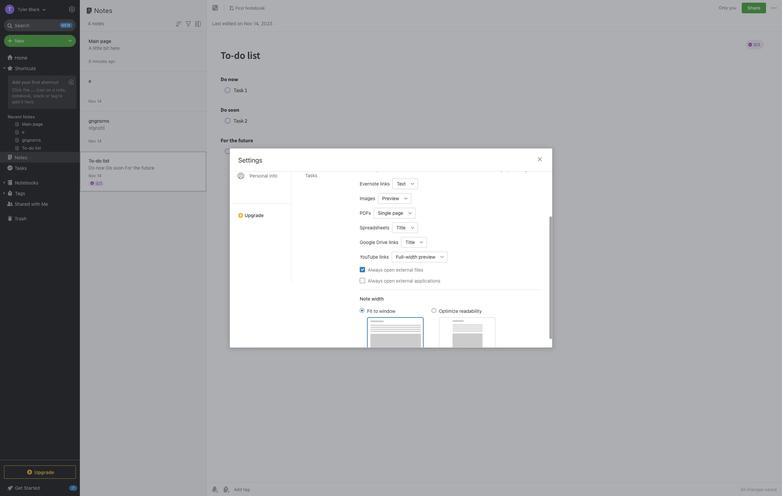 Task type: locate. For each thing, give the bounding box(es) containing it.
1 vertical spatial upgrade
[[34, 470, 54, 475]]

preview
[[382, 196, 399, 201]]

trash link
[[0, 213, 80, 224]]

notes right 'recent'
[[23, 114, 35, 119]]

for
[[414, 167, 420, 172]]

the left ...
[[23, 87, 30, 92]]

notes up tasks button
[[15, 155, 27, 160]]

1 horizontal spatial on
[[237, 20, 243, 26]]

tasks inside tasks button
[[15, 165, 27, 171]]

1 horizontal spatial the
[[133, 165, 140, 171]]

readability
[[459, 308, 482, 314]]

2 vertical spatial 14
[[97, 173, 101, 178]]

nov
[[244, 20, 252, 26], [89, 99, 96, 104], [89, 139, 96, 144], [89, 173, 96, 178]]

1 vertical spatial page
[[392, 210, 403, 216]]

Choose default view option for Google Drive links field
[[401, 237, 427, 248]]

0 vertical spatial your
[[21, 80, 31, 85]]

page inside single page button
[[392, 210, 403, 216]]

page inside the main page a little bit here
[[100, 38, 111, 44]]

title button down choose default view option for pdfs field
[[392, 222, 407, 233]]

width for note
[[372, 296, 384, 302]]

always for always open external files
[[368, 267, 383, 273]]

0 vertical spatial nov 14
[[89, 99, 101, 104]]

always open external files
[[368, 267, 423, 273]]

links left text button
[[380, 181, 390, 187]]

note list element
[[80, 0, 207, 496]]

0 vertical spatial 14
[[97, 99, 101, 104]]

for
[[125, 165, 132, 171]]

tab list
[[230, 107, 292, 283]]

0 vertical spatial always
[[368, 267, 383, 273]]

14 for e
[[97, 99, 101, 104]]

Note Editor text field
[[207, 32, 782, 483]]

to-do list
[[89, 158, 109, 164]]

text
[[397, 181, 406, 187]]

0 vertical spatial external
[[396, 267, 413, 273]]

minutes
[[92, 59, 107, 64]]

1 nov 14 from the top
[[89, 99, 101, 104]]

1 horizontal spatial width
[[406, 254, 417, 260]]

2 external from the top
[[396, 278, 413, 284]]

evernote
[[360, 181, 379, 187]]

last
[[212, 20, 221, 26]]

upgrade
[[245, 213, 264, 218], [34, 470, 54, 475]]

1 vertical spatial the
[[133, 165, 140, 171]]

2 nov 14 from the top
[[89, 139, 101, 144]]

0 horizontal spatial page
[[100, 38, 111, 44]]

links
[[430, 167, 439, 172], [380, 181, 390, 187], [389, 240, 398, 245], [379, 254, 389, 260]]

0 horizontal spatial upgrade
[[34, 470, 54, 475]]

title button
[[392, 222, 407, 233], [401, 237, 416, 248]]

upgrade for top the upgrade popup button
[[245, 213, 264, 218]]

saved
[[765, 487, 777, 493]]

page for main
[[100, 38, 111, 44]]

now
[[96, 165, 105, 171]]

title
[[396, 225, 406, 231], [405, 240, 415, 245]]

0 horizontal spatial to
[[59, 93, 63, 98]]

1 vertical spatial width
[[372, 296, 384, 302]]

tasks button
[[0, 163, 80, 173]]

fit to window
[[367, 308, 396, 314]]

None search field
[[9, 19, 71, 31]]

1 vertical spatial your
[[376, 167, 385, 172]]

width
[[406, 254, 417, 260], [372, 296, 384, 302]]

width right note
[[372, 296, 384, 302]]

close image
[[536, 155, 544, 163]]

nov down 'sfgnsfd'
[[89, 139, 96, 144]]

choose your default views for new links and attachments.
[[360, 167, 476, 172]]

3 nov 14 from the top
[[89, 173, 101, 178]]

title button down 'title' field
[[401, 237, 416, 248]]

you
[[729, 5, 736, 10]]

what are my options?
[[477, 167, 522, 172]]

1 vertical spatial external
[[396, 278, 413, 284]]

personal
[[250, 173, 268, 179]]

1 vertical spatial upgrade button
[[4, 466, 76, 479]]

first
[[235, 5, 244, 11]]

1 horizontal spatial to
[[374, 308, 378, 314]]

1 vertical spatial title button
[[401, 237, 416, 248]]

drive
[[376, 240, 388, 245]]

14 up '0/3'
[[97, 173, 101, 178]]

title up the full-width preview button at the right bottom of page
[[405, 240, 415, 245]]

8 minutes ago
[[89, 59, 115, 64]]

your for default
[[376, 167, 385, 172]]

nov left 14,
[[244, 20, 252, 26]]

shared with me
[[15, 201, 48, 207]]

2 vertical spatial nov 14
[[89, 173, 101, 178]]

1 vertical spatial tasks
[[305, 173, 317, 178]]

1 external from the top
[[396, 267, 413, 273]]

page right single
[[392, 210, 403, 216]]

nov up '0/3'
[[89, 173, 96, 178]]

0 horizontal spatial the
[[23, 87, 30, 92]]

your left the default at the top
[[376, 167, 385, 172]]

external down 'always open external files'
[[396, 278, 413, 284]]

main
[[89, 38, 99, 44]]

page
[[100, 38, 111, 44], [392, 210, 403, 216]]

ago
[[108, 59, 115, 64]]

nov inside note window element
[[244, 20, 252, 26]]

open down 'always open external files'
[[384, 278, 395, 284]]

preview button
[[378, 193, 401, 204]]

nov 14 up "gngnsrns"
[[89, 99, 101, 104]]

icon on a note, notebook, stack or tag to add it here.
[[12, 87, 66, 104]]

do now do soon for the future
[[89, 165, 154, 171]]

title down choose default view option for pdfs field
[[396, 225, 406, 231]]

option group
[[360, 308, 496, 350]]

external
[[396, 267, 413, 273], [396, 278, 413, 284]]

add
[[12, 80, 20, 85]]

always right always open external files option
[[368, 267, 383, 273]]

with
[[31, 201, 40, 207]]

on left a
[[46, 87, 51, 92]]

group
[[0, 74, 80, 155]]

always right always open external applications option
[[368, 278, 383, 284]]

option group containing fit to window
[[360, 308, 496, 350]]

14,
[[254, 20, 260, 26]]

2 always from the top
[[368, 278, 383, 284]]

0 vertical spatial title button
[[392, 222, 407, 233]]

0 horizontal spatial do
[[89, 165, 95, 171]]

1 horizontal spatial page
[[392, 210, 403, 216]]

0 horizontal spatial tasks
[[15, 165, 27, 171]]

Choose default view option for Evernote links field
[[392, 179, 418, 189]]

nov down e
[[89, 99, 96, 104]]

tab list containing personal info
[[230, 107, 292, 283]]

width inside button
[[406, 254, 417, 260]]

optimize
[[439, 308, 458, 314]]

open
[[384, 267, 395, 273], [384, 278, 395, 284]]

upgrade button
[[230, 203, 291, 221], [4, 466, 76, 479]]

the right for
[[133, 165, 140, 171]]

1 horizontal spatial do
[[106, 165, 112, 171]]

Always open external applications checkbox
[[360, 278, 365, 284]]

new
[[421, 167, 429, 172]]

2 open from the top
[[384, 278, 395, 284]]

0 vertical spatial width
[[406, 254, 417, 260]]

2 vertical spatial notes
[[15, 155, 27, 160]]

0 vertical spatial the
[[23, 87, 30, 92]]

14 for gngnsrns
[[97, 139, 101, 144]]

notes inside note list element
[[94, 7, 112, 14]]

nov 14 for gngnsrns
[[89, 139, 101, 144]]

0 vertical spatial notes
[[94, 7, 112, 14]]

sfgnsfd
[[89, 125, 105, 131]]

0 vertical spatial on
[[237, 20, 243, 26]]

do
[[89, 165, 95, 171], [106, 165, 112, 171]]

1 horizontal spatial your
[[376, 167, 385, 172]]

the
[[23, 87, 30, 92], [133, 165, 140, 171]]

0 vertical spatial title
[[396, 225, 406, 231]]

0 vertical spatial page
[[100, 38, 111, 44]]

spreadsheets
[[360, 225, 389, 231]]

external up always open external applications on the bottom of the page
[[396, 267, 413, 273]]

1 vertical spatial on
[[46, 87, 51, 92]]

views
[[402, 167, 413, 172]]

1 horizontal spatial tasks
[[305, 173, 317, 178]]

tasks inside tab
[[305, 173, 317, 178]]

options?
[[504, 167, 522, 172]]

1 vertical spatial nov 14
[[89, 139, 101, 144]]

add tag image
[[222, 486, 230, 494]]

title button for spreadsheets
[[392, 222, 407, 233]]

0 vertical spatial open
[[384, 267, 395, 273]]

to inside option group
[[374, 308, 378, 314]]

nov 14 for e
[[89, 99, 101, 104]]

it
[[21, 99, 23, 104]]

links left and
[[430, 167, 439, 172]]

1 vertical spatial title
[[405, 240, 415, 245]]

open for always open external files
[[384, 267, 395, 273]]

Always open external files checkbox
[[360, 267, 365, 273]]

to right fit
[[374, 308, 378, 314]]

nov 14
[[89, 99, 101, 104], [89, 139, 101, 144], [89, 173, 101, 178]]

the inside group
[[23, 87, 30, 92]]

0 vertical spatial tasks
[[15, 165, 27, 171]]

1 horizontal spatial upgrade button
[[230, 203, 291, 221]]

gngnsrns sfgnsfd
[[89, 118, 109, 131]]

your up click the ...
[[21, 80, 31, 85]]

1 horizontal spatial upgrade
[[245, 213, 264, 218]]

notes
[[94, 7, 112, 14], [23, 114, 35, 119], [15, 155, 27, 160]]

do down to-
[[89, 165, 95, 171]]

1 vertical spatial open
[[384, 278, 395, 284]]

0 horizontal spatial width
[[372, 296, 384, 302]]

to inside icon on a note, notebook, stack or tag to add it here.
[[59, 93, 63, 98]]

0 horizontal spatial on
[[46, 87, 51, 92]]

1 14 from the top
[[97, 99, 101, 104]]

0 vertical spatial upgrade button
[[230, 203, 291, 221]]

14 down 'sfgnsfd'
[[97, 139, 101, 144]]

upgrade inside tab list
[[245, 213, 264, 218]]

tree
[[0, 52, 80, 460]]

width up files
[[406, 254, 417, 260]]

nov 14 down 'sfgnsfd'
[[89, 139, 101, 144]]

on right edited
[[237, 20, 243, 26]]

1 vertical spatial 14
[[97, 139, 101, 144]]

tasks
[[15, 165, 27, 171], [305, 173, 317, 178]]

page for single
[[392, 210, 403, 216]]

1 always from the top
[[368, 267, 383, 273]]

0 vertical spatial upgrade
[[245, 213, 264, 218]]

1 do from the left
[[89, 165, 95, 171]]

shortcut
[[41, 80, 59, 85]]

0 vertical spatial to
[[59, 93, 63, 98]]

upgrade for leftmost the upgrade popup button
[[34, 470, 54, 475]]

0 horizontal spatial your
[[21, 80, 31, 85]]

all changes saved
[[740, 487, 777, 493]]

or
[[45, 93, 50, 98]]

notes up notes
[[94, 7, 112, 14]]

open up always open external applications on the bottom of the page
[[384, 267, 395, 273]]

tasks tab
[[300, 170, 349, 181]]

1 open from the top
[[384, 267, 395, 273]]

14 up "gngnsrns"
[[97, 99, 101, 104]]

1 vertical spatial to
[[374, 308, 378, 314]]

do down list
[[106, 165, 112, 171]]

the inside note list element
[[133, 165, 140, 171]]

evernote links
[[360, 181, 390, 187]]

2 14 from the top
[[97, 139, 101, 144]]

notebooks link
[[0, 177, 80, 188]]

1 vertical spatial always
[[368, 278, 383, 284]]

to down note,
[[59, 93, 63, 98]]

gngnsrns
[[89, 118, 109, 124]]

nov 14 up '0/3'
[[89, 173, 101, 178]]

page up bit
[[100, 38, 111, 44]]

shortcuts button
[[0, 63, 80, 74]]



Task type: vqa. For each thing, say whether or not it's contained in the screenshot.
Heading level image
no



Task type: describe. For each thing, give the bounding box(es) containing it.
add
[[12, 99, 20, 104]]

notes
[[92, 21, 104, 26]]

tags
[[15, 191, 25, 196]]

what
[[477, 167, 488, 172]]

google drive links
[[360, 240, 398, 245]]

only
[[719, 5, 728, 10]]

images
[[360, 196, 375, 201]]

8
[[89, 59, 91, 64]]

3 14 from the top
[[97, 173, 101, 178]]

always for always open external applications
[[368, 278, 383, 284]]

note,
[[56, 87, 66, 92]]

applications
[[414, 278, 440, 284]]

only you
[[719, 5, 736, 10]]

title for google drive links
[[405, 240, 415, 245]]

title for spreadsheets
[[396, 225, 406, 231]]

expand tags image
[[2, 191, 7, 196]]

soon
[[113, 165, 124, 171]]

personal info
[[250, 173, 277, 179]]

to-
[[89, 158, 96, 164]]

single page button
[[374, 208, 405, 218]]

tags button
[[0, 188, 80, 199]]

full-width preview
[[396, 254, 435, 260]]

a
[[52, 87, 55, 92]]

shared with me link
[[0, 199, 80, 209]]

recent notes
[[8, 114, 35, 119]]

Fit to window radio
[[360, 308, 364, 313]]

note width
[[360, 296, 384, 302]]

youtube links
[[360, 254, 389, 260]]

pdfs
[[360, 210, 371, 216]]

always open external applications
[[368, 278, 440, 284]]

links right drive
[[389, 240, 398, 245]]

changes
[[747, 487, 764, 493]]

home
[[15, 55, 27, 60]]

0/3
[[96, 181, 102, 186]]

here.
[[25, 99, 35, 104]]

share
[[747, 5, 760, 11]]

list
[[103, 158, 109, 164]]

here
[[110, 45, 120, 51]]

new button
[[4, 35, 76, 47]]

single page
[[378, 210, 403, 216]]

notebook,
[[12, 93, 32, 98]]

notebooks
[[15, 180, 38, 186]]

shortcuts
[[15, 65, 36, 71]]

attachments.
[[449, 167, 476, 172]]

notebook
[[245, 5, 265, 11]]

window
[[379, 308, 396, 314]]

Choose default view option for Spreadsheets field
[[392, 222, 418, 233]]

edited
[[222, 20, 236, 26]]

expand note image
[[211, 4, 219, 12]]

group containing add your first shortcut
[[0, 74, 80, 155]]

home link
[[0, 52, 80, 63]]

external for applications
[[396, 278, 413, 284]]

note window element
[[207, 0, 782, 496]]

my
[[497, 167, 503, 172]]

stack
[[33, 93, 44, 98]]

me
[[41, 201, 48, 207]]

settings image
[[68, 5, 76, 13]]

external for files
[[396, 267, 413, 273]]

notes link
[[0, 152, 80, 163]]

are
[[489, 167, 496, 172]]

Search text field
[[9, 19, 71, 31]]

optimize readability
[[439, 308, 482, 314]]

2 do from the left
[[106, 165, 112, 171]]

Choose default view option for YouTube links field
[[392, 252, 448, 262]]

new
[[15, 38, 24, 44]]

single
[[378, 210, 391, 216]]

shared
[[15, 201, 30, 207]]

your for first
[[21, 80, 31, 85]]

share button
[[742, 3, 766, 13]]

click
[[12, 87, 22, 92]]

preview
[[419, 254, 435, 260]]

on inside note window element
[[237, 20, 243, 26]]

Choose default view option for Images field
[[378, 193, 411, 204]]

4 notes
[[88, 21, 104, 26]]

files
[[414, 267, 423, 273]]

2023
[[261, 20, 272, 26]]

full-
[[396, 254, 406, 260]]

expand notebooks image
[[2, 180, 7, 185]]

title button for google drive links
[[401, 237, 416, 248]]

links down drive
[[379, 254, 389, 260]]

add your first shortcut
[[12, 80, 59, 85]]

recent
[[8, 114, 22, 119]]

tree containing home
[[0, 52, 80, 460]]

e
[[89, 78, 91, 84]]

first notebook button
[[227, 3, 267, 13]]

add a reminder image
[[211, 486, 219, 494]]

open for always open external applications
[[384, 278, 395, 284]]

Choose default view option for PDFs field
[[374, 208, 415, 218]]

Optimize readability radio
[[432, 308, 436, 313]]

width for full-
[[406, 254, 417, 260]]

default
[[386, 167, 400, 172]]

first notebook
[[235, 5, 265, 11]]

0 horizontal spatial upgrade button
[[4, 466, 76, 479]]

all
[[740, 487, 745, 493]]

google
[[360, 240, 375, 245]]

4
[[88, 21, 91, 26]]

...
[[31, 87, 35, 92]]

info
[[269, 173, 277, 179]]

choose
[[360, 167, 375, 172]]

first
[[32, 80, 40, 85]]

last edited on nov 14, 2023
[[212, 20, 272, 26]]

on inside icon on a note, notebook, stack or tag to add it here.
[[46, 87, 51, 92]]

little
[[93, 45, 102, 51]]

1 vertical spatial notes
[[23, 114, 35, 119]]

settings
[[238, 156, 262, 164]]

tag
[[51, 93, 57, 98]]

main page a little bit here
[[89, 38, 120, 51]]

full-width preview button
[[392, 252, 437, 262]]



